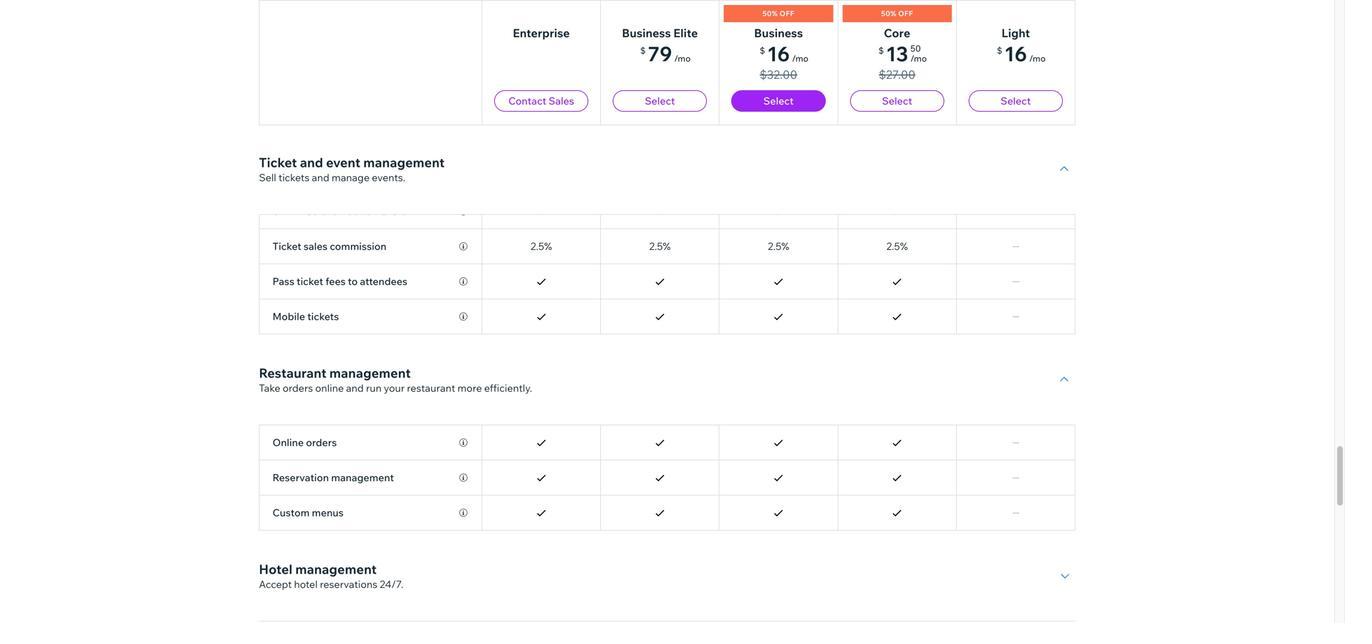 Task type: locate. For each thing, give the bounding box(es) containing it.
and inside developer tools customize your site and analyze its usage with these advanced tools.
[[353, 59, 371, 72]]

management for restaurant
[[330, 365, 411, 381]]

scheduled
[[354, 1, 403, 14]]

0 vertical spatial tickets
[[279, 171, 310, 184]]

1 horizontal spatial hr
[[873, 9, 883, 21]]

/mo inside business elite $ 79 /mo
[[675, 53, 691, 64]]

restaurant
[[407, 382, 456, 395]]

orders down the restaurant
[[283, 382, 313, 395]]

customize
[[259, 59, 309, 72]]

tools
[[325, 43, 357, 59]]

1 minimum from the left
[[767, 9, 810, 21]]

50
[[911, 43, 921, 54]]

minimum up business $ 16 /mo $32.00
[[767, 9, 810, 21]]

1 horizontal spatial business
[[755, 26, 803, 40]]

ticket inside ticket and event management sell tickets and manage events.
[[259, 154, 297, 171]]

$ up $32.00 at the top
[[760, 45, 766, 56]]

1 horizontal spatial 50%
[[882, 9, 897, 18]]

reservation
[[273, 472, 329, 484]]

$ left 13
[[879, 45, 884, 56]]

1 business from the left
[[622, 26, 671, 40]]

/mo down light
[[1030, 53, 1046, 64]]

2 1 hr minimum from the left
[[866, 9, 929, 21]]

select
[[645, 95, 675, 107], [764, 95, 794, 107], [883, 95, 913, 107], [1001, 95, 1031, 107]]

4 /mo from the left
[[1030, 53, 1046, 64]]

your
[[311, 59, 332, 72], [384, 382, 405, 395]]

/mo inside business $ 16 /mo $32.00
[[792, 53, 809, 64]]

management up menus
[[331, 472, 394, 484]]

/mo
[[675, 53, 691, 64], [792, 53, 809, 64], [911, 53, 927, 64], [1030, 53, 1046, 64]]

/mo up $32.00 at the top
[[792, 53, 809, 64]]

3 /mo from the left
[[911, 53, 927, 64]]

0 vertical spatial ticket
[[259, 154, 297, 171]]

0 horizontal spatial off
[[780, 9, 795, 18]]

$ 16 /mo
[[997, 41, 1046, 66]]

select button down $32.00 at the top
[[732, 90, 826, 112]]

1 $ from the left
[[641, 45, 646, 56]]

management
[[364, 154, 445, 171], [330, 365, 411, 381], [331, 472, 394, 484], [295, 561, 377, 578]]

4 select from the left
[[1001, 95, 1031, 107]]

2 select from the left
[[764, 95, 794, 107]]

0 horizontal spatial 1 hr minimum
[[748, 9, 810, 21]]

select down $ 16 /mo
[[1001, 95, 1031, 107]]

$ down light
[[997, 45, 1003, 56]]

0 horizontal spatial business
[[622, 26, 671, 40]]

0 horizontal spatial 16
[[768, 41, 790, 66]]

business up $32.00 at the top
[[755, 26, 803, 40]]

1
[[748, 9, 752, 21], [866, 9, 871, 21]]

2 $ from the left
[[760, 45, 766, 56]]

your inside developer tools customize your site and analyze its usage with these advanced tools.
[[311, 59, 332, 72]]

ticket
[[259, 154, 297, 171], [273, 240, 302, 253]]

ticket for sales
[[273, 240, 302, 253]]

efficiently.
[[484, 382, 532, 395]]

/mo inside core $ 13 50 /mo $27.00
[[911, 53, 927, 64]]

/mo inside $ 16 /mo
[[1030, 53, 1046, 64]]

50% for 13
[[882, 9, 897, 18]]

select down $32.00 at the top
[[764, 95, 794, 107]]

management inside hotel management accept hotel reservations 24/7.
[[295, 561, 377, 578]]

and down "event"
[[312, 171, 330, 184]]

50%
[[763, 9, 778, 18], [882, 9, 897, 18]]

1 hr minimum
[[748, 9, 810, 21], [866, 9, 929, 21]]

event
[[326, 154, 361, 171]]

and
[[353, 59, 371, 72], [300, 154, 323, 171], [312, 171, 330, 184], [355, 205, 373, 218], [346, 382, 364, 395]]

2 /mo from the left
[[792, 53, 809, 64]]

0 horizontal spatial hr
[[755, 9, 764, 21]]

fees
[[326, 275, 346, 288]]

2 business from the left
[[755, 26, 803, 40]]

0 vertical spatial your
[[311, 59, 332, 72]]

1 50% from the left
[[763, 9, 778, 18]]

with
[[454, 59, 474, 72]]

0 horizontal spatial 1
[[748, 9, 752, 21]]

events
[[321, 205, 352, 218]]

select down $27.00
[[883, 95, 913, 107]]

your left 'site'
[[311, 59, 332, 72]]

business
[[622, 26, 671, 40], [755, 26, 803, 40]]

1 horizontal spatial off
[[899, 9, 914, 18]]

1 horizontal spatial minimum
[[885, 9, 929, 21]]

16
[[768, 41, 790, 66], [1005, 41, 1028, 66]]

ticket
[[297, 275, 323, 288]]

contact sales
[[509, 95, 575, 107]]

management up the events.
[[364, 154, 445, 171]]

off
[[780, 9, 795, 18], [899, 9, 914, 18]]

1 hr minimum up the core
[[866, 9, 929, 21]]

hotel management accept hotel reservations 24/7.
[[259, 561, 404, 591]]

and right 'site'
[[353, 59, 371, 72]]

ticket and event management sell tickets and manage events.
[[259, 154, 445, 184]]

management up reservations
[[295, 561, 377, 578]]

$ left 79
[[641, 45, 646, 56]]

tickets right sell
[[279, 171, 310, 184]]

1 hr minimum up business $ 16 /mo $32.00
[[748, 9, 810, 21]]

$
[[641, 45, 646, 56], [760, 45, 766, 56], [879, 45, 884, 56], [997, 45, 1003, 56]]

reservations
[[320, 578, 378, 591]]

2 off from the left
[[899, 9, 914, 18]]

4 2.5% from the left
[[887, 240, 908, 253]]

management for reservation
[[331, 472, 394, 484]]

0 horizontal spatial 50% off
[[763, 9, 795, 18]]

1 horizontal spatial 1 hr minimum
[[866, 9, 929, 21]]

hr
[[755, 9, 764, 21], [873, 9, 883, 21]]

contact
[[509, 95, 547, 107]]

tickets down the events.
[[375, 205, 406, 218]]

to
[[348, 275, 358, 288]]

hr up core $ 13 50 /mo $27.00 at top right
[[873, 9, 883, 21]]

tickets right mobile
[[307, 310, 339, 323]]

online
[[315, 382, 344, 395]]

hr up business $ 16 /mo $32.00
[[755, 9, 764, 21]]

and left "event"
[[300, 154, 323, 171]]

50% off up the core
[[882, 9, 914, 18]]

/mo right 79
[[675, 53, 691, 64]]

3 $ from the left
[[879, 45, 884, 56]]

unlimited events and tickets
[[273, 205, 406, 218]]

business inside business $ 16 /mo $32.00
[[755, 26, 803, 40]]

business inside business elite $ 79 /mo
[[622, 26, 671, 40]]

50% up the core
[[882, 9, 897, 18]]

2 2.5% from the left
[[650, 240, 671, 253]]

50% off for 16
[[763, 9, 795, 18]]

business elite $ 79 /mo
[[622, 26, 698, 66]]

management inside restaurant management take orders online and run your restaurant more efficiently.
[[330, 365, 411, 381]]

0 horizontal spatial minimum
[[767, 9, 810, 21]]

orders
[[283, 382, 313, 395], [306, 436, 337, 449]]

1 horizontal spatial 16
[[1005, 41, 1028, 66]]

0 horizontal spatial 50%
[[763, 9, 778, 18]]

1 50% off from the left
[[763, 9, 795, 18]]

events.
[[372, 171, 406, 184]]

your inside restaurant management take orders online and run your restaurant more efficiently.
[[384, 382, 405, 395]]

select button down $ 16 /mo
[[969, 90, 1064, 112]]

1 horizontal spatial your
[[384, 382, 405, 395]]

16 down light
[[1005, 41, 1028, 66]]

pass ticket fees to attendees
[[273, 275, 408, 288]]

minimum
[[767, 9, 810, 21], [885, 9, 929, 21]]

select button down 79
[[613, 90, 707, 112]]

16 inside business $ 16 /mo $32.00
[[768, 41, 790, 66]]

select button
[[613, 90, 707, 112], [732, 90, 826, 112], [850, 90, 945, 112], [969, 90, 1064, 112]]

16 up $32.00 at the top
[[768, 41, 790, 66]]

more
[[458, 382, 482, 395]]

1 horizontal spatial 50% off
[[882, 9, 914, 18]]

contact sales button
[[494, 90, 589, 112]]

its
[[410, 59, 421, 72]]

4 $ from the left
[[997, 45, 1003, 56]]

custom
[[273, 507, 310, 519]]

your right run
[[384, 382, 405, 395]]

50% off
[[763, 9, 795, 18], [882, 9, 914, 18]]

and left run
[[346, 382, 364, 395]]

2 hr from the left
[[873, 9, 883, 21]]

usage
[[424, 59, 452, 72]]

off up the core
[[899, 9, 914, 18]]

50% up business $ 16 /mo $32.00
[[763, 9, 778, 18]]

1 1 hr minimum from the left
[[748, 9, 810, 21]]

hotel
[[294, 578, 318, 591]]

1 2.5% from the left
[[531, 240, 552, 253]]

tickets
[[279, 171, 310, 184], [375, 205, 406, 218], [307, 310, 339, 323]]

3 select button from the left
[[850, 90, 945, 112]]

0 horizontal spatial your
[[311, 59, 332, 72]]

3 2.5% from the left
[[768, 240, 790, 253]]

1 off from the left
[[780, 9, 795, 18]]

restaurant
[[259, 365, 327, 381]]

50% off up business $ 16 /mo $32.00
[[763, 9, 795, 18]]

off up business $ 16 /mo $32.00
[[780, 9, 795, 18]]

1 vertical spatial your
[[384, 382, 405, 395]]

$ inside business $ 16 /mo $32.00
[[760, 45, 766, 56]]

minimum up the core
[[885, 9, 929, 21]]

1 16 from the left
[[768, 41, 790, 66]]

orders right 'online'
[[306, 436, 337, 449]]

orders inside restaurant management take orders online and run your restaurant more efficiently.
[[283, 382, 313, 395]]

0 vertical spatial orders
[[283, 382, 313, 395]]

2 50% off from the left
[[882, 9, 914, 18]]

/mo right 13
[[911, 53, 927, 64]]

ticket up sell
[[259, 154, 297, 171]]

management inside ticket and event management sell tickets and manage events.
[[364, 154, 445, 171]]

management up run
[[330, 365, 411, 381]]

1 vertical spatial ticket
[[273, 240, 302, 253]]

mobile tickets
[[273, 310, 339, 323]]

online orders
[[273, 436, 337, 449]]

select down 79
[[645, 95, 675, 107]]

1 horizontal spatial 1
[[866, 9, 871, 21]]

mobile
[[273, 310, 305, 323]]

2.5%
[[531, 240, 552, 253], [650, 240, 671, 253], [768, 240, 790, 253], [887, 240, 908, 253]]

1 /mo from the left
[[675, 53, 691, 64]]

2 50% from the left
[[882, 9, 897, 18]]

business up 79
[[622, 26, 671, 40]]

13
[[887, 41, 909, 66]]

$32.00
[[760, 67, 798, 82]]

attendees
[[360, 275, 408, 288]]

ticket left sales
[[273, 240, 302, 253]]

select button down $27.00
[[850, 90, 945, 112]]



Task type: describe. For each thing, give the bounding box(es) containing it.
2 vertical spatial tickets
[[307, 310, 339, 323]]

between
[[311, 1, 352, 14]]

1 1 from the left
[[748, 9, 752, 21]]

$ inside core $ 13 50 /mo $27.00
[[879, 45, 884, 56]]

2 16 from the left
[[1005, 41, 1028, 66]]

site
[[334, 59, 351, 72]]

developer
[[259, 43, 323, 59]]

manage
[[332, 171, 370, 184]]

4 select button from the left
[[969, 90, 1064, 112]]

commission
[[330, 240, 387, 253]]

1 select button from the left
[[613, 90, 707, 112]]

interval between scheduled jobs
[[273, 1, 426, 14]]

custom menus
[[273, 507, 344, 519]]

tools.
[[553, 59, 578, 72]]

unlimited
[[273, 205, 319, 218]]

2 minimum from the left
[[885, 9, 929, 21]]

off for 13
[[899, 9, 914, 18]]

and right events
[[355, 205, 373, 218]]

24/7.
[[380, 578, 404, 591]]

run
[[366, 382, 382, 395]]

ticket for and
[[259, 154, 297, 171]]

1 vertical spatial tickets
[[375, 205, 406, 218]]

2 select button from the left
[[732, 90, 826, 112]]

core $ 13 50 /mo $27.00
[[879, 26, 927, 82]]

1 vertical spatial orders
[[306, 436, 337, 449]]

business $ 16 /mo $32.00
[[755, 26, 809, 82]]

3 select from the left
[[883, 95, 913, 107]]

these
[[476, 59, 503, 72]]

50% off for 13
[[882, 9, 914, 18]]

tickets inside ticket and event management sell tickets and manage events.
[[279, 171, 310, 184]]

50% for 16
[[763, 9, 778, 18]]

ticket sales commission
[[273, 240, 387, 253]]

restaurant management take orders online and run your restaurant more efficiently.
[[259, 365, 532, 395]]

enterprise
[[513, 26, 570, 40]]

reservation management
[[273, 472, 394, 484]]

1 hr from the left
[[755, 9, 764, 21]]

$ inside $ 16 /mo
[[997, 45, 1003, 56]]

menus
[[312, 507, 344, 519]]

sales
[[549, 95, 575, 107]]

advanced
[[505, 59, 550, 72]]

light
[[1002, 26, 1031, 40]]

sales
[[304, 240, 328, 253]]

hotel
[[259, 561, 293, 578]]

core
[[884, 26, 911, 40]]

$ inside business elite $ 79 /mo
[[641, 45, 646, 56]]

take
[[259, 382, 281, 395]]

1 select from the left
[[645, 95, 675, 107]]

management for hotel
[[295, 561, 377, 578]]

off for 16
[[780, 9, 795, 18]]

79
[[648, 41, 672, 66]]

$27.00
[[879, 67, 916, 82]]

business for 16
[[755, 26, 803, 40]]

analyze
[[373, 59, 408, 72]]

elite
[[674, 26, 698, 40]]

pass
[[273, 275, 295, 288]]

sell
[[259, 171, 276, 184]]

online
[[273, 436, 304, 449]]

developer tools customize your site and analyze its usage with these advanced tools.
[[259, 43, 578, 72]]

jobs
[[406, 1, 426, 14]]

2 1 from the left
[[866, 9, 871, 21]]

interval
[[273, 1, 309, 14]]

business for $
[[622, 26, 671, 40]]

and inside restaurant management take orders online and run your restaurant more efficiently.
[[346, 382, 364, 395]]

accept
[[259, 578, 292, 591]]



Task type: vqa. For each thing, say whether or not it's contained in the screenshot.
Take
yes



